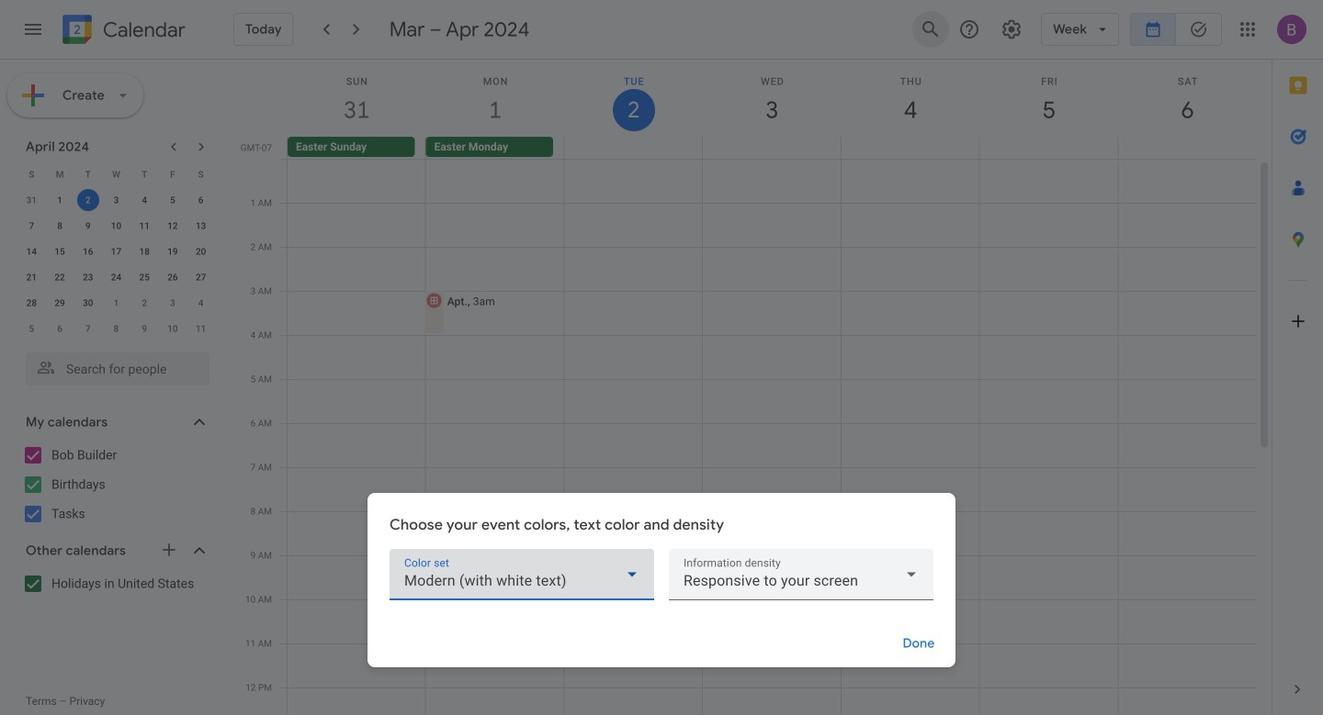 Task type: describe. For each thing, give the bounding box(es) containing it.
support image
[[959, 18, 981, 40]]

5 element
[[162, 189, 184, 211]]

8 element
[[49, 215, 71, 237]]

cell inside the april 2024 grid
[[74, 187, 102, 213]]

march 31 element
[[21, 189, 43, 211]]

may 4 element
[[190, 292, 212, 314]]

may 1 element
[[105, 292, 127, 314]]

22 element
[[49, 267, 71, 289]]

may 7 element
[[77, 318, 99, 340]]

25 element
[[133, 267, 155, 289]]

may 6 element
[[49, 318, 71, 340]]

23 element
[[77, 267, 99, 289]]

19 element
[[162, 241, 184, 263]]

4 element
[[133, 189, 155, 211]]

30 element
[[77, 292, 99, 314]]

2, today element
[[77, 189, 99, 211]]

28 element
[[21, 292, 43, 314]]

3 element
[[105, 189, 127, 211]]

29 element
[[49, 292, 71, 314]]

heading inside calendar element
[[99, 19, 186, 41]]

11 element
[[133, 215, 155, 237]]

1 element
[[49, 189, 71, 211]]

may 8 element
[[105, 318, 127, 340]]

april 2024 grid
[[17, 162, 215, 342]]

may 10 element
[[162, 318, 184, 340]]

main drawer image
[[22, 18, 44, 40]]

12 element
[[162, 215, 184, 237]]

21 element
[[21, 267, 43, 289]]



Task type: vqa. For each thing, say whether or not it's contained in the screenshot.
Tasks Sidebar "icon"
no



Task type: locate. For each thing, give the bounding box(es) containing it.
my calendars list
[[4, 441, 228, 529]]

7 element
[[21, 215, 43, 237]]

17 element
[[105, 241, 127, 263]]

may 11 element
[[190, 318, 212, 340]]

9 element
[[77, 215, 99, 237]]

tab list
[[1273, 60, 1323, 664]]

may 5 element
[[21, 318, 43, 340]]

15 element
[[49, 241, 71, 263]]

24 element
[[105, 267, 127, 289]]

dialog
[[368, 494, 956, 668]]

None search field
[[0, 346, 228, 386]]

16 element
[[77, 241, 99, 263]]

20 element
[[190, 241, 212, 263]]

row group
[[17, 187, 215, 342]]

6 element
[[190, 189, 212, 211]]

row
[[279, 137, 1272, 159], [279, 159, 1257, 716], [17, 162, 215, 187], [17, 187, 215, 213], [17, 213, 215, 239], [17, 239, 215, 265], [17, 265, 215, 290], [17, 290, 215, 316], [17, 316, 215, 342]]

calendar element
[[59, 11, 186, 51]]

may 2 element
[[133, 292, 155, 314]]

may 3 element
[[162, 292, 184, 314]]

14 element
[[21, 241, 43, 263]]

13 element
[[190, 215, 212, 237]]

heading
[[99, 19, 186, 41]]

may 9 element
[[133, 318, 155, 340]]

None field
[[390, 550, 654, 601], [669, 550, 934, 601], [390, 550, 654, 601], [669, 550, 934, 601]]

grid
[[235, 60, 1272, 716]]

18 element
[[133, 241, 155, 263]]

10 element
[[105, 215, 127, 237]]

26 element
[[162, 267, 184, 289]]

cell
[[564, 137, 703, 159], [703, 137, 841, 159], [841, 137, 980, 159], [980, 137, 1118, 159], [1118, 137, 1256, 159], [288, 159, 426, 716], [424, 159, 565, 716], [565, 159, 703, 716], [703, 159, 842, 716], [842, 159, 980, 716], [980, 159, 1119, 716], [1119, 159, 1257, 716], [74, 187, 102, 213]]

27 element
[[190, 267, 212, 289]]



